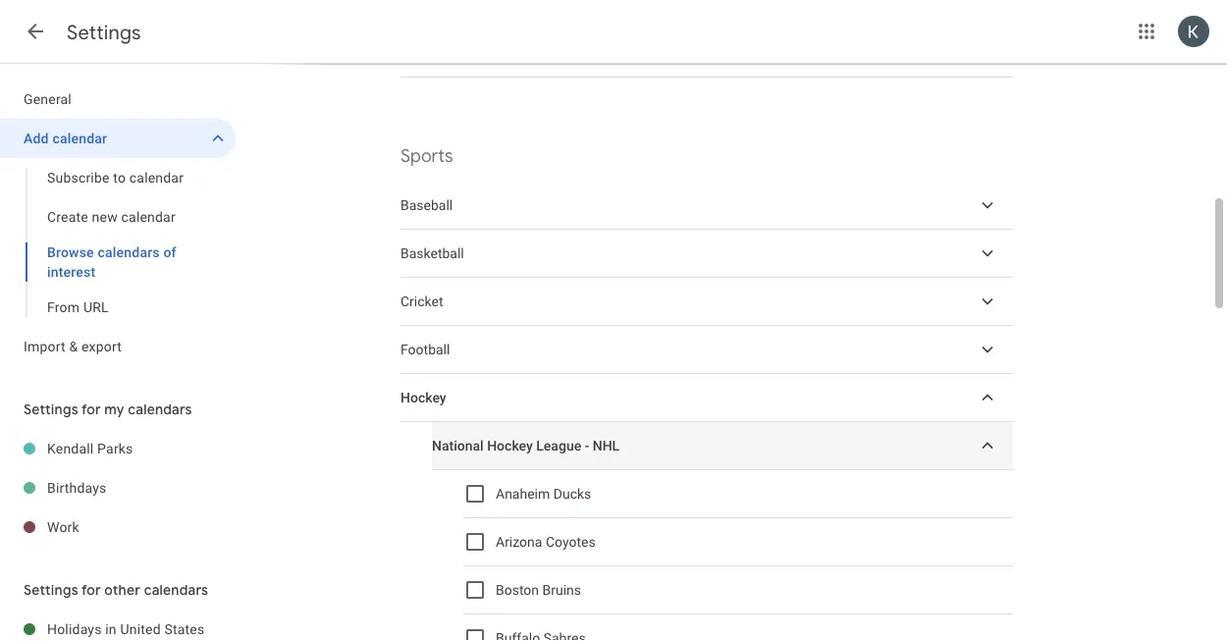 Task type: locate. For each thing, give the bounding box(es) containing it.
calendars for my
[[128, 401, 192, 418]]

calendars right my
[[128, 401, 192, 418]]

import & export
[[24, 338, 122, 355]]

calendar up of
[[121, 209, 176, 225]]

work link
[[47, 508, 236, 547]]

settings for settings for other calendars
[[24, 581, 78, 599]]

export
[[82, 338, 122, 355]]

go back image
[[24, 20, 47, 43]]

calendars inside browse calendars of interest
[[98, 244, 160, 260]]

work
[[47, 519, 79, 535]]

national hockey league - nhl
[[432, 438, 620, 454]]

settings heading
[[67, 20, 141, 45]]

1 vertical spatial for
[[81, 581, 101, 599]]

other
[[104, 581, 141, 599]]

1 vertical spatial settings
[[24, 401, 78, 418]]

-
[[585, 438, 590, 454]]

sports
[[401, 145, 453, 167]]

create new calendar
[[47, 209, 176, 225]]

from
[[47, 299, 80, 315]]

in
[[105, 621, 117, 637]]

group containing subscribe to calendar
[[0, 158, 236, 327]]

2 vertical spatial calendar
[[121, 209, 176, 225]]

hockey down football
[[401, 390, 447, 406]]

general
[[24, 91, 72, 107]]

calendars
[[98, 244, 160, 260], [128, 401, 192, 418], [144, 581, 208, 599]]

league
[[536, 438, 582, 454]]

group
[[0, 158, 236, 327]]

&
[[69, 338, 78, 355]]

0 vertical spatial calendars
[[98, 244, 160, 260]]

cricket tree item
[[401, 278, 1014, 326]]

settings right go back "image"
[[67, 20, 141, 45]]

settings up kendall
[[24, 401, 78, 418]]

hockey left league
[[487, 438, 533, 454]]

browse
[[47, 244, 94, 260]]

united
[[120, 621, 161, 637]]

2 vertical spatial settings
[[24, 581, 78, 599]]

calendar
[[52, 130, 107, 146], [129, 169, 184, 186], [121, 209, 176, 225]]

bruins
[[543, 582, 581, 598]]

1 for from the top
[[81, 401, 101, 418]]

add
[[24, 130, 49, 146]]

settings up holidays
[[24, 581, 78, 599]]

0 vertical spatial calendar
[[52, 130, 107, 146]]

birthdays link
[[47, 468, 236, 508]]

2 vertical spatial calendars
[[144, 581, 208, 599]]

anaheim ducks
[[496, 486, 592, 502]]

0 vertical spatial settings
[[67, 20, 141, 45]]

1 vertical spatial calendar
[[129, 169, 184, 186]]

for for my
[[81, 401, 101, 418]]

1 horizontal spatial hockey
[[487, 438, 533, 454]]

calendar up subscribe
[[52, 130, 107, 146]]

0 vertical spatial hockey
[[401, 390, 447, 406]]

football
[[401, 342, 450, 358]]

new
[[92, 209, 118, 225]]

arizona
[[496, 534, 543, 550]]

arizona coyotes
[[496, 534, 596, 550]]

settings for my calendars tree
[[0, 429, 236, 547]]

calendars down create new calendar
[[98, 244, 160, 260]]

settings
[[67, 20, 141, 45], [24, 401, 78, 418], [24, 581, 78, 599]]

kendall parks tree item
[[0, 429, 236, 468]]

my
[[104, 401, 124, 418]]

subscribe
[[47, 169, 110, 186]]

settings for settings for my calendars
[[24, 401, 78, 418]]

calendar right to
[[129, 169, 184, 186]]

calendars up the states
[[144, 581, 208, 599]]

browse calendars of interest
[[47, 244, 177, 280]]

boston bruins
[[496, 582, 581, 598]]

1 vertical spatial calendars
[[128, 401, 192, 418]]

for left other
[[81, 581, 101, 599]]

for left my
[[81, 401, 101, 418]]

hockey
[[401, 390, 447, 406], [487, 438, 533, 454]]

nhl
[[593, 438, 620, 454]]

2 for from the top
[[81, 581, 101, 599]]

calendar for create new calendar
[[121, 209, 176, 225]]

0 vertical spatial for
[[81, 401, 101, 418]]

interest
[[47, 264, 96, 280]]

tree
[[0, 80, 236, 366]]

basketball tree item
[[401, 230, 1014, 278]]

1 vertical spatial hockey
[[487, 438, 533, 454]]

create
[[47, 209, 88, 225]]

holidays
[[47, 621, 102, 637]]

add calendar tree item
[[0, 119, 236, 158]]

for
[[81, 401, 101, 418], [81, 581, 101, 599]]

0 horizontal spatial hockey
[[401, 390, 447, 406]]



Task type: vqa. For each thing, say whether or not it's contained in the screenshot.
Anaheim
yes



Task type: describe. For each thing, give the bounding box(es) containing it.
boston
[[496, 582, 539, 598]]

kendall
[[47, 440, 94, 457]]

coyotes
[[546, 534, 596, 550]]

birthdays
[[47, 480, 107, 496]]

birthdays tree item
[[0, 468, 236, 508]]

subscribe to calendar
[[47, 169, 184, 186]]

kendall parks
[[47, 440, 133, 457]]

national
[[432, 438, 484, 454]]

url
[[83, 299, 109, 315]]

for for other
[[81, 581, 101, 599]]

calendar for subscribe to calendar
[[129, 169, 184, 186]]

holidays in united states link
[[47, 610, 236, 641]]

add calendar
[[24, 130, 107, 146]]

basketball
[[401, 245, 464, 261]]

baseball
[[401, 197, 453, 213]]

holidays in united states
[[47, 621, 205, 637]]

settings for my calendars
[[24, 401, 192, 418]]

cricket
[[401, 293, 443, 310]]

import
[[24, 338, 66, 355]]

parks
[[97, 440, 133, 457]]

calendar inside tree item
[[52, 130, 107, 146]]

of
[[163, 244, 177, 260]]

settings for other calendars
[[24, 581, 208, 599]]

calendars for other
[[144, 581, 208, 599]]

to
[[113, 169, 126, 186]]

states
[[164, 621, 205, 637]]

work tree item
[[0, 508, 236, 547]]

baseball tree item
[[401, 182, 1014, 230]]

football tree item
[[401, 326, 1014, 374]]

from url
[[47, 299, 109, 315]]

settings for settings
[[67, 20, 141, 45]]

anaheim
[[496, 486, 550, 502]]

hockey tree item
[[401, 374, 1014, 422]]

tree containing general
[[0, 80, 236, 366]]

national hockey league - nhl tree item
[[432, 422, 1014, 470]]

holidays in united states tree item
[[0, 610, 236, 641]]

ducks
[[554, 486, 592, 502]]



